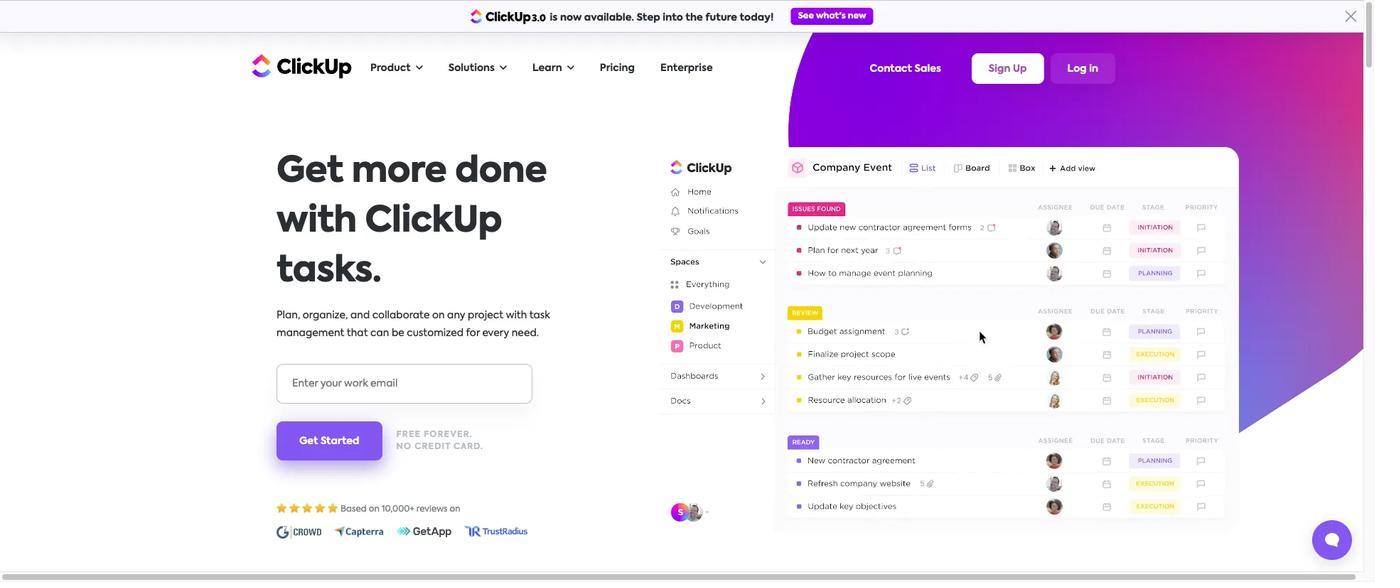 Task type: locate. For each thing, give the bounding box(es) containing it.
pricing link
[[593, 54, 642, 83]]

can
[[371, 329, 389, 339]]

contact sales
[[870, 64, 941, 74]]

get inside button
[[299, 437, 318, 447]]

is now available. step into the future today!
[[550, 13, 774, 23]]

g2crowd logo image
[[277, 526, 321, 539]]

0 vertical spatial get
[[277, 154, 343, 190]]

sign
[[989, 64, 1011, 74]]

getapp logo image
[[397, 526, 452, 538]]

sign up button
[[972, 53, 1044, 84]]

pricing
[[600, 63, 635, 73]]

done
[[455, 154, 547, 190]]

new
[[848, 12, 867, 21]]

1 star image from the left
[[277, 503, 287, 513]]

available.
[[584, 13, 634, 23]]

1 horizontal spatial on
[[450, 506, 461, 514]]

in
[[1090, 64, 1099, 74]]

star image
[[315, 503, 326, 513], [328, 503, 339, 513]]

any
[[447, 311, 466, 321]]

get up 'with'
[[277, 154, 343, 190]]

future
[[706, 13, 738, 23]]

into
[[663, 13, 683, 23]]

solutions
[[449, 63, 495, 73]]

product
[[371, 63, 411, 73]]

close button image
[[1346, 11, 1357, 22]]

plan, organize,
[[277, 311, 348, 321]]

plan, organize, and collaborate on any project with task management that can be customized for every need.
[[277, 311, 550, 339]]

get started
[[299, 437, 360, 447]]

star image
[[277, 503, 287, 513], [289, 503, 300, 513], [302, 503, 313, 513]]

get left started
[[299, 437, 318, 447]]

on right reviews
[[450, 506, 461, 514]]

star image left based
[[328, 503, 339, 513]]

1 horizontal spatial star image
[[328, 503, 339, 513]]

now
[[560, 13, 582, 23]]

be
[[392, 329, 405, 339]]

star image up g2crowd logo on the left of the page
[[315, 503, 326, 513]]

0 horizontal spatial star image
[[315, 503, 326, 513]]

1 star image from the left
[[315, 503, 326, 513]]

get for get started
[[299, 437, 318, 447]]

on
[[369, 506, 380, 514], [450, 506, 461, 514]]

reviews
[[417, 506, 448, 514]]

0 horizontal spatial on
[[369, 506, 380, 514]]

get
[[277, 154, 343, 190], [299, 437, 318, 447]]

based
[[341, 506, 367, 514]]

1 on from the left
[[369, 506, 380, 514]]

learn button
[[526, 54, 582, 83]]

2 horizontal spatial star image
[[302, 503, 313, 513]]

what's
[[816, 12, 846, 21]]

get inside get more done with clickup tasks.
[[277, 154, 343, 190]]

on right based
[[369, 506, 380, 514]]

0 horizontal spatial star image
[[277, 503, 287, 513]]

10,000+
[[382, 506, 415, 514]]

2 star image from the left
[[328, 503, 339, 513]]

every
[[482, 329, 509, 339]]

1 horizontal spatial star image
[[289, 503, 300, 513]]

more
[[352, 154, 447, 190]]

1 vertical spatial get
[[299, 437, 318, 447]]

card.
[[454, 443, 484, 451]]

sign up
[[989, 64, 1027, 74]]

enterprise
[[661, 63, 713, 73]]



Task type: vqa. For each thing, say whether or not it's contained in the screenshot.
WHAT'S
yes



Task type: describe. For each thing, give the bounding box(es) containing it.
clickup 3.0 image
[[470, 9, 546, 24]]

enterprise link
[[654, 54, 720, 83]]

get for get more done with clickup tasks.
[[277, 154, 343, 190]]

get started button
[[277, 422, 382, 461]]

forever.
[[424, 431, 473, 439]]

with
[[277, 204, 357, 240]]

2 on from the left
[[450, 506, 461, 514]]

see what's new
[[798, 12, 867, 21]]

get more done with clickup tasks.
[[277, 154, 547, 289]]

see what's new link
[[791, 8, 874, 25]]

capterra logo image
[[334, 526, 384, 538]]

no
[[397, 443, 412, 451]]

today!
[[740, 13, 774, 23]]

is
[[550, 13, 558, 23]]

Enter your work email email field
[[277, 364, 533, 404]]

and collaborate on
[[351, 311, 445, 321]]

started
[[321, 437, 360, 447]]

based on 10,000+ reviews on
[[341, 506, 461, 514]]

trustradius logo image
[[464, 526, 528, 538]]

up
[[1013, 64, 1027, 74]]

2 star image from the left
[[289, 503, 300, 513]]

clickup image
[[248, 52, 352, 79]]

step
[[637, 13, 661, 23]]

credit
[[415, 443, 451, 451]]

contact
[[870, 64, 912, 74]]

management that
[[277, 329, 368, 339]]

see
[[798, 12, 814, 21]]

contact sales button
[[863, 57, 949, 81]]

clickup
[[365, 204, 502, 240]]

log in link
[[1051, 53, 1116, 84]]

customized
[[407, 329, 464, 339]]

free
[[397, 431, 421, 439]]

the
[[686, 13, 703, 23]]

for
[[466, 329, 480, 339]]

3 star image from the left
[[302, 503, 313, 513]]

product button
[[363, 54, 430, 83]]

solutions button
[[441, 54, 514, 83]]

project with task
[[468, 311, 550, 321]]

sales
[[915, 64, 941, 74]]

learn
[[533, 63, 562, 73]]

tasks.
[[277, 254, 381, 289]]

log
[[1068, 64, 1087, 74]]

need.
[[512, 329, 539, 339]]

log in
[[1068, 64, 1099, 74]]

free forever. no credit card.
[[397, 431, 484, 451]]



